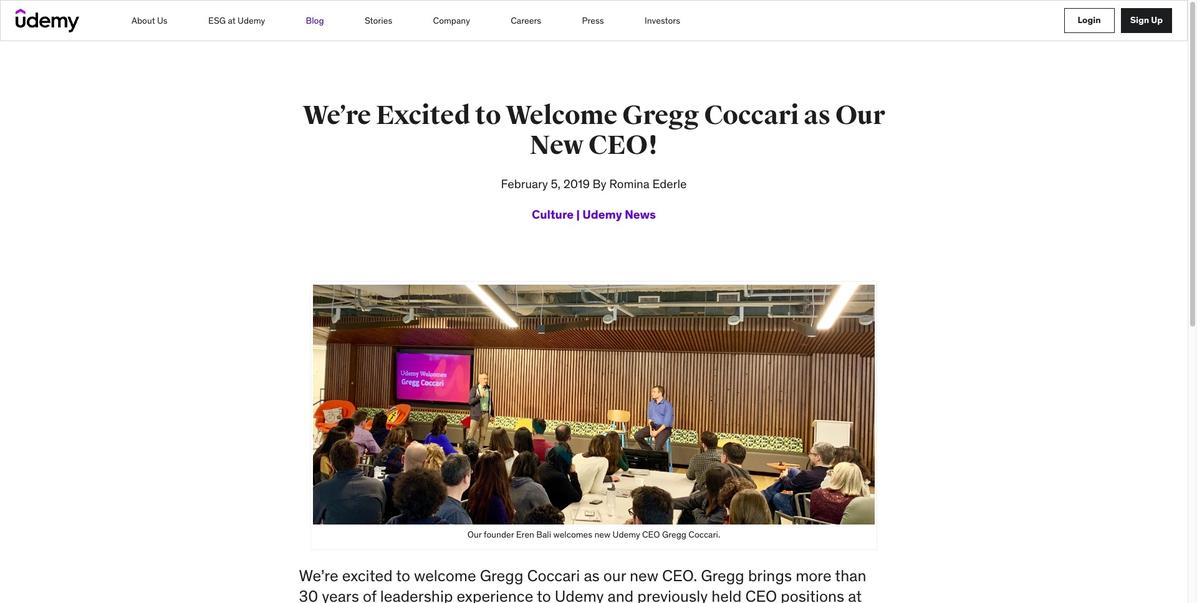 Task type: vqa. For each thing, say whether or not it's contained in the screenshot.
News at right
yes



Task type: locate. For each thing, give the bounding box(es) containing it.
0 horizontal spatial to
[[396, 567, 411, 587]]

brings
[[749, 567, 792, 587]]

1 vertical spatial to
[[396, 567, 411, 587]]

we're for we're excited to welcome gregg coccari as our new ceo!
[[303, 100, 371, 132]]

culture link
[[532, 207, 574, 222]]

coccari for our
[[705, 100, 799, 132]]

udemy
[[238, 15, 265, 26], [583, 207, 622, 222], [613, 530, 641, 541], [555, 587, 604, 604]]

february
[[501, 177, 548, 192]]

1 vertical spatial coccari
[[528, 567, 580, 587]]

we're inside we're excited to welcome gregg coccari as our new ceo. gregg brings more than 30 years of leadership experience to udemy and previously held ceo positions a
[[299, 567, 339, 587]]

new right welcomes
[[595, 530, 611, 541]]

culture | udemy news
[[532, 207, 656, 222]]

previously
[[638, 587, 708, 604]]

0 vertical spatial as
[[804, 100, 831, 132]]

our
[[836, 100, 886, 132], [468, 530, 482, 541]]

1 horizontal spatial coccari
[[705, 100, 799, 132]]

gregg
[[623, 100, 700, 132], [663, 530, 687, 541], [480, 567, 524, 587], [701, 567, 745, 587]]

udemy inside esg at udemy link
[[238, 15, 265, 26]]

udemy right at at top left
[[238, 15, 265, 26]]

of
[[363, 587, 377, 604]]

experience
[[457, 587, 534, 604]]

esg
[[208, 15, 226, 26]]

1 vertical spatial new
[[630, 567, 659, 587]]

1 horizontal spatial to
[[475, 100, 501, 132]]

to for excited
[[396, 567, 411, 587]]

coccari.
[[689, 530, 721, 541]]

as for our
[[584, 567, 600, 587]]

careers link
[[511, 9, 542, 32]]

company link
[[433, 9, 471, 32]]

years
[[322, 587, 359, 604]]

we're excited to welcome gregg coccari as our new ceo!
[[303, 100, 886, 162]]

0 vertical spatial our
[[836, 100, 886, 132]]

about us
[[132, 15, 168, 26]]

stories link
[[364, 9, 393, 32]]

udemy down our
[[555, 587, 604, 604]]

to
[[475, 100, 501, 132], [396, 567, 411, 587], [537, 587, 551, 604]]

30
[[299, 587, 318, 604]]

ceo down brings
[[746, 587, 778, 604]]

our inside we're excited to welcome gregg coccari as our new ceo!
[[836, 100, 886, 132]]

1 vertical spatial as
[[584, 567, 600, 587]]

0 vertical spatial we're
[[303, 100, 371, 132]]

bali
[[537, 530, 552, 541]]

2 horizontal spatial to
[[537, 587, 551, 604]]

excited
[[342, 567, 393, 587]]

as for our
[[804, 100, 831, 132]]

company
[[433, 15, 470, 26]]

1 vertical spatial ceo
[[746, 587, 778, 604]]

we're
[[303, 100, 371, 132], [299, 567, 339, 587]]

0 horizontal spatial new
[[595, 530, 611, 541]]

0 horizontal spatial as
[[584, 567, 600, 587]]

1 vertical spatial we're
[[299, 567, 339, 587]]

udemy image
[[16, 9, 79, 32]]

blog
[[306, 15, 324, 26]]

ceo.
[[663, 567, 698, 587]]

we're inside we're excited to welcome gregg coccari as our new ceo!
[[303, 100, 371, 132]]

careers
[[511, 15, 542, 26]]

as inside we're excited to welcome gregg coccari as our new ceo. gregg brings more than 30 years of leadership experience to udemy and previously held ceo positions a
[[584, 567, 600, 587]]

0 horizontal spatial coccari
[[528, 567, 580, 587]]

news
[[625, 207, 656, 222]]

0 horizontal spatial our
[[468, 530, 482, 541]]

as inside we're excited to welcome gregg coccari as our new ceo!
[[804, 100, 831, 132]]

and
[[608, 587, 634, 604]]

1 horizontal spatial new
[[630, 567, 659, 587]]

ederle
[[653, 177, 687, 192]]

coccari inside we're excited to welcome gregg coccari as our new ceo!
[[705, 100, 799, 132]]

new right our
[[630, 567, 659, 587]]

press
[[582, 15, 604, 26]]

new
[[595, 530, 611, 541], [630, 567, 659, 587]]

than
[[836, 567, 867, 587]]

udemy inside we're excited to welcome gregg coccari as our new ceo. gregg brings more than 30 years of leadership experience to udemy and previously held ceo positions a
[[555, 587, 604, 604]]

as
[[804, 100, 831, 132], [584, 567, 600, 587]]

founder
[[484, 530, 514, 541]]

to inside we're excited to welcome gregg coccari as our new ceo!
[[475, 100, 501, 132]]

new
[[530, 130, 584, 162]]

coccari for our
[[528, 567, 580, 587]]

ceo
[[643, 530, 660, 541], [746, 587, 778, 604]]

coccari
[[705, 100, 799, 132], [528, 567, 580, 587]]

to for excited
[[475, 100, 501, 132]]

0 vertical spatial to
[[475, 100, 501, 132]]

investors link
[[645, 9, 681, 32]]

0 horizontal spatial ceo
[[643, 530, 660, 541]]

1 vertical spatial our
[[468, 530, 482, 541]]

1 horizontal spatial as
[[804, 100, 831, 132]]

udemy up our
[[613, 530, 641, 541]]

ceo left coccari.
[[643, 530, 660, 541]]

1 horizontal spatial ceo
[[746, 587, 778, 604]]

0 vertical spatial coccari
[[705, 100, 799, 132]]

coccari inside we're excited to welcome gregg coccari as our new ceo. gregg brings more than 30 years of leadership experience to udemy and previously held ceo positions a
[[528, 567, 580, 587]]

1 horizontal spatial our
[[836, 100, 886, 132]]



Task type: describe. For each thing, give the bounding box(es) containing it.
2 vertical spatial to
[[537, 587, 551, 604]]

at
[[228, 15, 236, 26]]

gregg inside we're excited to welcome gregg coccari as our new ceo!
[[623, 100, 700, 132]]

investors
[[645, 15, 681, 26]]

2019
[[564, 177, 590, 192]]

eren
[[516, 530, 535, 541]]

us
[[157, 15, 168, 26]]

new inside we're excited to welcome gregg coccari as our new ceo. gregg brings more than 30 years of leadership experience to udemy and previously held ceo positions a
[[630, 567, 659, 587]]

udemy right |
[[583, 207, 622, 222]]

welcome
[[506, 100, 618, 132]]

about
[[132, 15, 155, 26]]

ceo inside we're excited to welcome gregg coccari as our new ceo. gregg brings more than 30 years of leadership experience to udemy and previously held ceo positions a
[[746, 587, 778, 604]]

held
[[712, 587, 742, 604]]

we're for we're excited to welcome gregg coccari as our new ceo. gregg brings more than 30 years of leadership experience to udemy and previously held ceo positions a
[[299, 567, 339, 587]]

|
[[577, 207, 580, 222]]

our
[[604, 567, 626, 587]]

esg at udemy link
[[208, 9, 266, 32]]

stories
[[365, 15, 393, 26]]

esg at udemy
[[208, 15, 265, 26]]

february 5, 2019 by romina ederle
[[501, 177, 687, 192]]

press link
[[582, 9, 605, 32]]

sign
[[1131, 14, 1150, 26]]

udemy news link
[[583, 207, 656, 222]]

culture
[[532, 207, 574, 222]]

login
[[1079, 14, 1102, 26]]

welcomes
[[554, 530, 593, 541]]

more
[[796, 567, 832, 587]]

0 vertical spatial new
[[595, 530, 611, 541]]

sign up
[[1131, 14, 1164, 26]]

about us link
[[131, 9, 168, 32]]

our founder eren bali welcomes new udemy ceo gregg coccari.
[[468, 530, 721, 541]]

up
[[1152, 14, 1164, 26]]

romina
[[610, 177, 650, 192]]

excited
[[376, 100, 471, 132]]

by
[[593, 177, 607, 192]]

positions
[[781, 587, 845, 604]]

0 vertical spatial ceo
[[643, 530, 660, 541]]

login link
[[1065, 8, 1115, 33]]

leadership
[[380, 587, 453, 604]]

ceo!
[[589, 130, 659, 162]]

blog link
[[305, 9, 325, 32]]

we're excited to welcome gregg coccari as our new ceo. gregg brings more than 30 years of leadership experience to udemy and previously held ceo positions a
[[299, 567, 867, 604]]

5,
[[551, 177, 561, 192]]

welcome
[[414, 567, 476, 587]]

sign up link
[[1122, 8, 1173, 33]]



